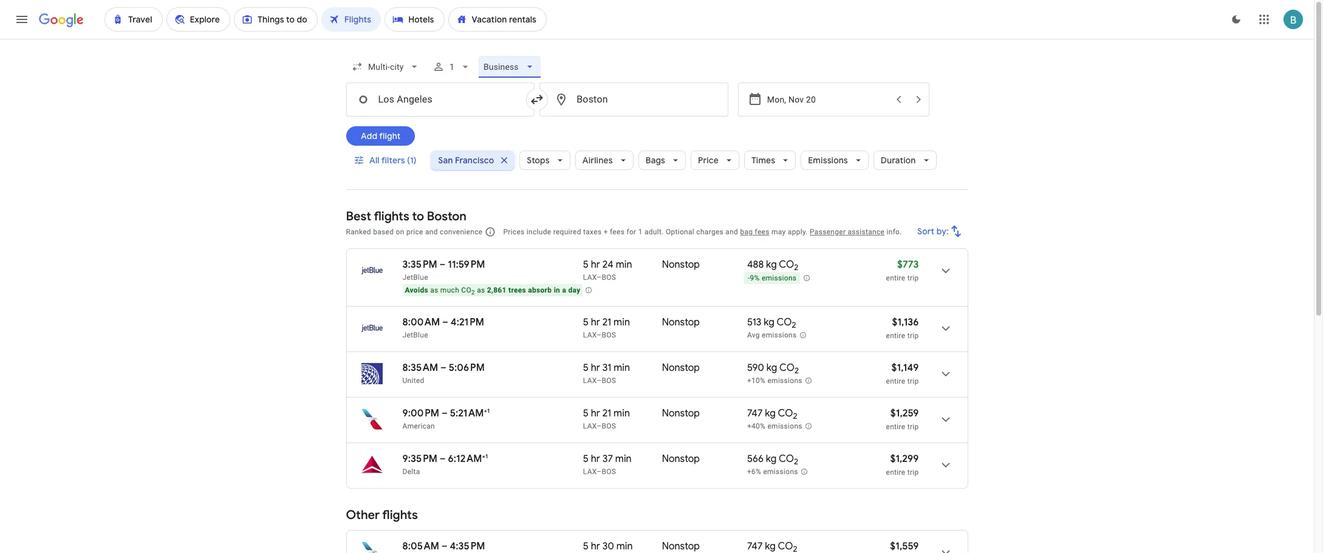 Task type: vqa. For each thing, say whether or not it's contained in the screenshot.
9:00 PM – 5:21 AM + 1
yes



Task type: describe. For each thing, give the bounding box(es) containing it.
513
[[747, 316, 761, 329]]

prices include required taxes + fees for 1 adult. optional charges and bag fees may apply. passenger assistance
[[503, 228, 885, 236]]

flight details. leaves los angeles international airport at 8:35 am on monday, november 20 and arrives at boston logan international airport at 5:06 pm on monday, november 20. image
[[931, 360, 960, 389]]

convenience
[[440, 228, 483, 236]]

bags button
[[638, 146, 686, 175]]

1 inside popup button
[[449, 62, 454, 72]]

trip for $773
[[907, 274, 919, 282]]

american
[[402, 422, 435, 431]]

21 for 4:21 pm
[[602, 316, 611, 329]]

passenger assistance button
[[810, 228, 885, 236]]

+6%
[[747, 468, 761, 476]]

– inside 5 hr 37 min lax – bos
[[597, 468, 602, 476]]

1136 US dollars text field
[[892, 316, 919, 329]]

entire for $1,136
[[886, 332, 905, 340]]

lax for 5:06 pm
[[583, 377, 597, 385]]

learn more about ranking image
[[485, 227, 496, 238]]

37
[[602, 453, 613, 465]]

kg for 590 kg co 2
[[766, 362, 777, 374]]

+10%
[[747, 377, 765, 385]]

on
[[396, 228, 404, 236]]

emissions down 488 kg co 2
[[762, 274, 797, 283]]

avg
[[747, 331, 760, 340]]

hr for 6:12 am
[[591, 453, 600, 465]]

kg for 566 kg co 2
[[766, 453, 777, 465]]

Departure time: 8:00 AM. text field
[[402, 316, 440, 329]]

times button
[[744, 146, 796, 175]]

Arrival time: 5:21 AM on  Tuesday, November 21. text field
[[450, 407, 490, 420]]

2,861
[[487, 286, 506, 295]]

hr for 11:59 pm
[[591, 259, 600, 271]]

in
[[554, 286, 560, 295]]

sort
[[917, 226, 934, 237]]

– inside "9:35 pm – 6:12 am + 1"
[[440, 453, 446, 465]]

stops button
[[520, 146, 570, 175]]

min for 590
[[614, 362, 630, 374]]

5 for 11:59 pm
[[583, 259, 589, 271]]

min right 30
[[616, 541, 633, 553]]

nonstop for 488 kg co 2
[[662, 259, 700, 271]]

emissions
[[808, 155, 848, 166]]

total duration 5 hr 21 min. element for 513
[[583, 316, 662, 330]]

co for 488 kg co 2
[[779, 259, 794, 271]]

– up 5 hr 37 min lax – bos
[[597, 422, 602, 431]]

co for 566 kg co 2
[[779, 453, 794, 465]]

9%
[[750, 274, 760, 283]]

taxes
[[583, 228, 602, 236]]

– inside 8:00 am – 4:21 pm jetblue
[[442, 316, 448, 329]]

total duration 5 hr 31 min. element
[[583, 362, 662, 376]]

4 lax from the top
[[583, 422, 597, 431]]

nonstop for 513 kg co 2
[[662, 316, 700, 329]]

Arrival time: 4:21 PM. text field
[[451, 316, 484, 329]]

other flights
[[346, 508, 418, 523]]

by:
[[936, 226, 949, 237]]

for
[[627, 228, 636, 236]]

flights for best
[[374, 209, 409, 224]]

Arrival time: 5:06 PM. text field
[[449, 362, 485, 374]]

price
[[406, 228, 423, 236]]

passenger
[[810, 228, 846, 236]]

sort by:
[[917, 226, 949, 237]]

other
[[346, 508, 380, 523]]

3:35 pm – 11:59 pm jetblue
[[402, 259, 485, 282]]

6:12 am
[[448, 453, 482, 465]]

avoids as much co 2 as 2,861 trees absorb in a day
[[405, 286, 580, 296]]

+ for 5 hr 21 min
[[484, 407, 487, 415]]

747 for 747 kg co 2
[[747, 408, 763, 420]]

flight details. leaves los angeles international airport at 9:35 pm on monday, november 20 and arrives at boston logan international airport at 6:12 am on tuesday, november 21. image
[[931, 451, 960, 480]]

2 for 513
[[792, 320, 796, 331]]

entire for $1,299
[[886, 468, 905, 477]]

emissions for 513
[[762, 331, 797, 340]]

-9% emissions
[[748, 274, 797, 283]]

$1,559
[[890, 541, 919, 553]]

2 for 747
[[793, 411, 797, 422]]

nonstop for 747 kg co 2
[[662, 408, 700, 420]]

change appearance image
[[1222, 5, 1251, 34]]

francisco
[[455, 155, 494, 166]]

-
[[748, 274, 750, 283]]

apply.
[[788, 228, 808, 236]]

1 as from the left
[[430, 286, 438, 295]]

nonstop for 747 kg co
[[662, 541, 700, 553]]

add
[[361, 131, 377, 142]]

total duration 5 hr 21 min. element for 747
[[583, 408, 662, 422]]

united
[[402, 377, 424, 385]]

566
[[747, 453, 764, 465]]

kg for 747 kg co 2
[[765, 408, 776, 420]]

+40%
[[747, 422, 765, 431]]

san francisco button
[[431, 146, 515, 175]]

5 for 5:06 pm
[[583, 362, 589, 374]]

1299 US dollars text field
[[890, 453, 919, 465]]

2 for 590
[[795, 366, 799, 376]]

1259 US dollars text field
[[890, 408, 919, 420]]

nonstop for 566 kg co 2
[[662, 453, 700, 465]]

hr for 5:21 am
[[591, 408, 600, 420]]

main menu image
[[15, 12, 29, 27]]

filters
[[381, 155, 405, 166]]

1 inside "9:35 pm – 6:12 am + 1"
[[485, 453, 488, 460]]

hr for 4:21 pm
[[591, 316, 600, 329]]

co for 747 kg co 2
[[778, 408, 793, 420]]

ranked based on price and convenience
[[346, 228, 483, 236]]

price button
[[691, 146, 739, 175]]

bag
[[740, 228, 753, 236]]

co for 747 kg co
[[778, 541, 793, 553]]

4:21 pm
[[451, 316, 484, 329]]

5:21 am
[[450, 408, 484, 420]]

566 kg co 2
[[747, 453, 798, 467]]

8:00 am
[[402, 316, 440, 329]]

a
[[562, 286, 566, 295]]

0 vertical spatial +
[[604, 228, 608, 236]]

co inside avoids as much co 2 as 2,861 trees absorb in a day
[[461, 286, 471, 295]]

5 hr 21 min lax – bos for 5:21 am
[[583, 408, 630, 431]]

entire for $1,259
[[886, 423, 905, 431]]

avoids
[[405, 286, 428, 295]]

flights for other
[[382, 508, 418, 523]]

nonstop flight. element for 488 kg co 2
[[662, 259, 700, 273]]

kg for 513 kg co 2
[[764, 316, 775, 329]]

loading results progress bar
[[0, 39, 1314, 41]]

5 for 4:21 pm
[[583, 316, 589, 329]]

30
[[602, 541, 614, 553]]

Departure time: 8:35 AM. text field
[[402, 362, 438, 374]]

+40% emissions
[[747, 422, 802, 431]]

513 kg co 2
[[747, 316, 796, 331]]

2 inside avoids as much co 2 as 2,861 trees absorb in a day
[[471, 289, 475, 296]]

ranked
[[346, 228, 371, 236]]

price
[[698, 155, 719, 166]]

9:35 pm – 6:12 am + 1
[[402, 453, 488, 465]]

emissions for 590
[[767, 377, 802, 385]]

total duration 5 hr 37 min. element
[[583, 453, 662, 467]]

bos for 11:59 pm
[[602, 273, 616, 282]]

nonstop flight. element for 566 kg co 2
[[662, 453, 700, 467]]

leaves los angeles international airport at 8:35 am on monday, november 20 and arrives at boston logan international airport at 5:06 pm on monday, november 20. element
[[402, 362, 485, 374]]

$1,259
[[890, 408, 919, 420]]

– inside 5 hr 31 min lax – bos
[[597, 377, 602, 385]]

flight
[[379, 131, 400, 142]]

much
[[440, 286, 459, 295]]

trip for $1,259
[[907, 423, 919, 431]]

1 and from the left
[[425, 228, 438, 236]]

delta
[[402, 468, 420, 476]]

avoids as much co2 as 2861 trees absorb in a day. learn more about this calculation. image
[[585, 287, 593, 294]]

1 button
[[428, 52, 476, 81]]

leaves los angeles international airport at 9:00 pm on monday, november 20 and arrives at boston logan international airport at 5:21 am on tuesday, november 21. element
[[402, 407, 490, 420]]

24
[[602, 259, 613, 271]]

leaves los angeles international airport at 8:05 am on monday, november 20 and arrives at boston logan international airport at 4:35 pm on monday, november 20. element
[[402, 541, 485, 553]]

all filters (1) button
[[346, 146, 426, 175]]

5 hr 30 min
[[583, 541, 633, 553]]

5 hr 21 min lax – bos for 4:21 pm
[[583, 316, 630, 340]]

trees
[[508, 286, 526, 295]]

bos inside 5 hr 37 min lax – bos
[[602, 468, 616, 476]]

– inside the 3:35 pm – 11:59 pm jetblue
[[440, 259, 446, 271]]

5 for 6:12 am
[[583, 453, 589, 465]]

nonstop flight. element for 747 kg co 2
[[662, 408, 700, 422]]

747 kg co 2
[[747, 408, 797, 422]]

2 as from the left
[[477, 286, 485, 295]]



Task type: locate. For each thing, give the bounding box(es) containing it.
stops
[[527, 155, 550, 166]]

absorb
[[528, 286, 552, 295]]

trip for $1,136
[[907, 332, 919, 340]]

san
[[438, 155, 453, 166]]

entire down $773 at the top of the page
[[886, 274, 905, 282]]

min for 566
[[615, 453, 632, 465]]

+ down arrival time: 5:06 pm. text field in the bottom of the page
[[484, 407, 487, 415]]

bag fees button
[[740, 228, 769, 236]]

san francisco
[[438, 155, 494, 166]]

lax down total duration 5 hr 31 min. element
[[583, 377, 597, 385]]

5 nonstop from the top
[[662, 453, 700, 465]]

4 5 from the top
[[583, 408, 589, 420]]

trip inside $1,149 entire trip
[[907, 377, 919, 386]]

2 hr from the top
[[591, 316, 600, 329]]

lax up 5 hr 31 min lax – bos
[[583, 331, 597, 340]]

21 down 5 hr 31 min lax – bos
[[602, 408, 611, 420]]

$1,136 entire trip
[[886, 316, 919, 340]]

kg inside 566 kg co 2
[[766, 453, 777, 465]]

bos inside 5 hr 24 min lax – bos
[[602, 273, 616, 282]]

5 hr 24 min lax – bos
[[583, 259, 632, 282]]

total duration 5 hr 21 min. element
[[583, 316, 662, 330], [583, 408, 662, 422]]

None text field
[[540, 83, 728, 117]]

6 nonstop from the top
[[662, 541, 700, 553]]

min inside 5 hr 24 min lax – bos
[[616, 259, 632, 271]]

3 entire from the top
[[886, 377, 905, 386]]

1 jetblue from the top
[[402, 273, 428, 282]]

1 horizontal spatial as
[[477, 286, 485, 295]]

Departure time: 8:05 AM. text field
[[402, 541, 439, 553]]

emissions down 590 kg co 2
[[767, 377, 802, 385]]

8:05 am
[[402, 541, 439, 553]]

jetblue for 8:00 am
[[402, 331, 428, 340]]

and
[[425, 228, 438, 236], [726, 228, 738, 236]]

total duration 5 hr 21 min. element down 5 hr 31 min lax – bos
[[583, 408, 662, 422]]

hr inside 5 hr 24 min lax – bos
[[591, 259, 600, 271]]

total duration 5 hr 21 min. element up total duration 5 hr 31 min. element
[[583, 316, 662, 330]]

lax for 11:59 pm
[[583, 273, 597, 282]]

adult.
[[644, 228, 664, 236]]

min down 5 hr 31 min lax – bos
[[614, 408, 630, 420]]

None search field
[[346, 52, 968, 190]]

773 US dollars text field
[[897, 259, 919, 271]]

5 lax from the top
[[583, 468, 597, 476]]

2 inside 747 kg co 2
[[793, 411, 797, 422]]

1 bos from the top
[[602, 273, 616, 282]]

co inside 488 kg co 2
[[779, 259, 794, 271]]

based
[[373, 228, 394, 236]]

2 jetblue from the top
[[402, 331, 428, 340]]

flights right other
[[382, 508, 418, 523]]

bos down 31 at the left of page
[[602, 377, 616, 385]]

1 fees from the left
[[610, 228, 625, 236]]

2 entire from the top
[[886, 332, 905, 340]]

$773
[[897, 259, 919, 271]]

6 nonstop flight. element from the top
[[662, 541, 700, 553]]

best
[[346, 209, 371, 224]]

best flights to boston
[[346, 209, 466, 224]]

2 5 from the top
[[583, 316, 589, 329]]

– inside the 8:35 am – 5:06 pm united
[[440, 362, 446, 374]]

min inside 5 hr 37 min lax – bos
[[615, 453, 632, 465]]

0 vertical spatial 21
[[602, 316, 611, 329]]

trip down $1,149 at the right of page
[[907, 377, 919, 386]]

3 hr from the top
[[591, 362, 600, 374]]

charges
[[696, 228, 724, 236]]

lax for 4:21 pm
[[583, 331, 597, 340]]

9:00 pm
[[402, 408, 439, 420]]

2 for 488
[[794, 263, 798, 273]]

3 nonstop flight. element from the top
[[662, 362, 700, 376]]

jetblue up avoids
[[402, 273, 428, 282]]

trip down $1,136 text box
[[907, 332, 919, 340]]

1 vertical spatial 5 hr 21 min lax – bos
[[583, 408, 630, 431]]

5 hr from the top
[[591, 453, 600, 465]]

3 lax from the top
[[583, 377, 597, 385]]

None text field
[[346, 83, 535, 117]]

1 hr from the top
[[591, 259, 600, 271]]

5 left 37
[[583, 453, 589, 465]]

(1)
[[407, 155, 416, 166]]

add flight button
[[346, 126, 415, 146]]

entire inside $1,136 entire trip
[[886, 332, 905, 340]]

hr down 5 hr 31 min lax – bos
[[591, 408, 600, 420]]

min for 513
[[614, 316, 630, 329]]

– up 5 hr 31 min lax – bos
[[597, 331, 602, 340]]

2 fees from the left
[[755, 228, 769, 236]]

0 vertical spatial jetblue
[[402, 273, 428, 282]]

9:35 pm
[[402, 453, 437, 465]]

1 21 from the top
[[602, 316, 611, 329]]

0 vertical spatial total duration 5 hr 21 min. element
[[583, 316, 662, 330]]

747 for 747 kg co
[[747, 541, 763, 553]]

hr left 31 at the left of page
[[591, 362, 600, 374]]

5 for 5:21 am
[[583, 408, 589, 420]]

trip inside $773 entire trip
[[907, 274, 919, 282]]

5 entire from the top
[[886, 468, 905, 477]]

day
[[568, 286, 580, 295]]

hr inside 5 hr 31 min lax – bos
[[591, 362, 600, 374]]

entire inside $1,299 entire trip
[[886, 468, 905, 477]]

1 5 hr 21 min lax – bos from the top
[[583, 316, 630, 340]]

airlines button
[[575, 146, 633, 175]]

min right 31 at the left of page
[[614, 362, 630, 374]]

2 inside 566 kg co 2
[[794, 457, 798, 467]]

kg for 488 kg co 2
[[766, 259, 777, 271]]

bos for 5:06 pm
[[602, 377, 616, 385]]

5 hr 21 min lax – bos up 37
[[583, 408, 630, 431]]

5 inside 5 hr 24 min lax – bos
[[583, 259, 589, 271]]

5 inside 5 hr 37 min lax – bos
[[583, 453, 589, 465]]

2 up +10% emissions
[[795, 366, 799, 376]]

to
[[412, 209, 424, 224]]

lax inside 5 hr 37 min lax – bos
[[583, 468, 597, 476]]

lax inside 5 hr 24 min lax – bos
[[583, 273, 597, 282]]

and left bag
[[726, 228, 738, 236]]

$1,136
[[892, 316, 919, 329]]

jetblue inside the 3:35 pm – 11:59 pm jetblue
[[402, 273, 428, 282]]

4:35 pm
[[450, 541, 485, 553]]

bos down 24
[[602, 273, 616, 282]]

co inside 590 kg co 2
[[779, 362, 795, 374]]

total duration 5 hr 30 min. element
[[583, 541, 662, 553]]

Arrival time: 6:12 AM on  Tuesday, November 21. text field
[[448, 453, 488, 465]]

2 up +40% emissions
[[793, 411, 797, 422]]

hr inside 5 hr 37 min lax – bos
[[591, 453, 600, 465]]

Arrival time: 11:59 PM. text field
[[448, 259, 485, 271]]

4 nonstop from the top
[[662, 408, 700, 420]]

5
[[583, 259, 589, 271], [583, 316, 589, 329], [583, 362, 589, 374], [583, 408, 589, 420], [583, 453, 589, 465], [583, 541, 589, 553]]

trip down $1,259
[[907, 423, 919, 431]]

2 inside 590 kg co 2
[[795, 366, 799, 376]]

bos up 37
[[602, 422, 616, 431]]

lax up "avoids as much co2 as 2861 trees absorb in a day. learn more about this calculation." image
[[583, 273, 597, 282]]

as left the much
[[430, 286, 438, 295]]

emissions down 513 kg co 2 on the bottom
[[762, 331, 797, 340]]

co for 590 kg co 2
[[779, 362, 795, 374]]

kg inside 513 kg co 2
[[764, 316, 775, 329]]

9:00 pm – 5:21 am + 1
[[402, 407, 490, 420]]

6 hr from the top
[[591, 541, 600, 553]]

1 nonstop flight. element from the top
[[662, 259, 700, 273]]

fees left for
[[610, 228, 625, 236]]

prices
[[503, 228, 525, 236]]

bags
[[646, 155, 665, 166]]

– right 3:35 pm
[[440, 259, 446, 271]]

1 vertical spatial 21
[[602, 408, 611, 420]]

5 left 30
[[583, 541, 589, 553]]

5 hr 37 min lax – bos
[[583, 453, 632, 476]]

1 vertical spatial flights
[[382, 508, 418, 523]]

nonstop
[[662, 259, 700, 271], [662, 316, 700, 329], [662, 362, 700, 374], [662, 408, 700, 420], [662, 453, 700, 465], [662, 541, 700, 553]]

Departure time: 9:35 PM. text field
[[402, 453, 437, 465]]

+ for 5 hr 37 min
[[482, 453, 485, 460]]

1 vertical spatial total duration 5 hr 21 min. element
[[583, 408, 662, 422]]

1 vertical spatial +
[[484, 407, 487, 415]]

trip
[[907, 274, 919, 282], [907, 332, 919, 340], [907, 377, 919, 386], [907, 423, 919, 431], [907, 468, 919, 477]]

trip inside $1,136 entire trip
[[907, 332, 919, 340]]

flight details. leaves los angeles international airport at 8:00 am on monday, november 20 and arrives at boston logan international airport at 4:21 pm on monday, november 20. image
[[931, 314, 960, 343]]

4 bos from the top
[[602, 422, 616, 431]]

3 nonstop from the top
[[662, 362, 700, 374]]

1559 US dollars text field
[[890, 541, 919, 553]]

nonstop flight. element for 747 kg co
[[662, 541, 700, 553]]

min up total duration 5 hr 31 min. element
[[614, 316, 630, 329]]

590 kg co 2
[[747, 362, 799, 376]]

co inside 747 kg co 2
[[778, 408, 793, 420]]

Departure text field
[[767, 83, 888, 116]]

2 inside 488 kg co 2
[[794, 263, 798, 273]]

0 horizontal spatial as
[[430, 286, 438, 295]]

jetblue inside 8:00 am – 4:21 pm jetblue
[[402, 331, 428, 340]]

488 kg co 2
[[747, 259, 798, 273]]

hr down "avoids as much co2 as 2861 trees absorb in a day. learn more about this calculation." image
[[591, 316, 600, 329]]

2 and from the left
[[726, 228, 738, 236]]

5 down "avoids as much co2 as 2861 trees absorb in a day. learn more about this calculation." image
[[583, 316, 589, 329]]

2 up avg emissions
[[792, 320, 796, 331]]

optional
[[666, 228, 694, 236]]

co for 513 kg co 2
[[777, 316, 792, 329]]

2 total duration 5 hr 21 min. element from the top
[[583, 408, 662, 422]]

kg inside 488 kg co 2
[[766, 259, 777, 271]]

747 kg co
[[747, 541, 793, 553]]

488
[[747, 259, 764, 271]]

jetblue for 3:35 pm
[[402, 273, 428, 282]]

5:06 pm
[[449, 362, 485, 374]]

2 trip from the top
[[907, 332, 919, 340]]

3 bos from the top
[[602, 377, 616, 385]]

747
[[747, 408, 763, 420], [747, 541, 763, 553]]

flight details. leaves los angeles international airport at 8:05 am on monday, november 20 and arrives at boston logan international airport at 4:35 pm on monday, november 20. image
[[931, 538, 960, 553]]

2 vertical spatial +
[[482, 453, 485, 460]]

fees right bag
[[755, 228, 769, 236]]

add flight
[[361, 131, 400, 142]]

5 trip from the top
[[907, 468, 919, 477]]

min
[[616, 259, 632, 271], [614, 316, 630, 329], [614, 362, 630, 374], [614, 408, 630, 420], [615, 453, 632, 465], [616, 541, 633, 553]]

trip inside $1,299 entire trip
[[907, 468, 919, 477]]

trip down $773 at the top of the page
[[907, 274, 919, 282]]

hr left 37
[[591, 453, 600, 465]]

2 nonstop flight. element from the top
[[662, 316, 700, 330]]

entire inside $773 entire trip
[[886, 274, 905, 282]]

2 right the much
[[471, 289, 475, 296]]

trip for $1,149
[[907, 377, 919, 386]]

co inside 513 kg co 2
[[777, 316, 792, 329]]

8:35 am
[[402, 362, 438, 374]]

0 vertical spatial flights
[[374, 209, 409, 224]]

nonstop flight. element
[[662, 259, 700, 273], [662, 316, 700, 330], [662, 362, 700, 376], [662, 408, 700, 422], [662, 453, 700, 467], [662, 541, 700, 553]]

$1,299 entire trip
[[886, 453, 919, 477]]

hr for 5:06 pm
[[591, 362, 600, 374]]

4 entire from the top
[[886, 423, 905, 431]]

entire down $1,136 text box
[[886, 332, 905, 340]]

$1,259 entire trip
[[886, 408, 919, 431]]

min right 37
[[615, 453, 632, 465]]

21 for 5:21 am
[[602, 408, 611, 420]]

entire down $1,149 at the right of page
[[886, 377, 905, 386]]

1 vertical spatial 747
[[747, 541, 763, 553]]

1 747 from the top
[[747, 408, 763, 420]]

nonstop for 590 kg co 2
[[662, 362, 700, 374]]

747 inside 747 kg co 2
[[747, 408, 763, 420]]

bos up 31 at the left of page
[[602, 331, 616, 340]]

4 nonstop flight. element from the top
[[662, 408, 700, 422]]

1 horizontal spatial and
[[726, 228, 738, 236]]

– right departure time: 8:35 am. text box
[[440, 362, 446, 374]]

0 horizontal spatial fees
[[610, 228, 625, 236]]

kg for 747 kg co
[[765, 541, 776, 553]]

include
[[527, 228, 551, 236]]

may
[[771, 228, 786, 236]]

none search field containing add flight
[[346, 52, 968, 190]]

as left 2,861
[[477, 286, 485, 295]]

avg emissions
[[747, 331, 797, 340]]

5 left 24
[[583, 259, 589, 271]]

1 5 from the top
[[583, 259, 589, 271]]

min for 488
[[616, 259, 632, 271]]

2 for 566
[[794, 457, 798, 467]]

+ down 'arrival time: 5:21 am on  tuesday, november 21.' text field
[[482, 453, 485, 460]]

4 hr from the top
[[591, 408, 600, 420]]

0 vertical spatial 5 hr 21 min lax – bos
[[583, 316, 630, 340]]

hr left 24
[[591, 259, 600, 271]]

Departure time: 9:00 PM. text field
[[402, 408, 439, 420]]

+10% emissions
[[747, 377, 802, 385]]

5 bos from the top
[[602, 468, 616, 476]]

kg inside 590 kg co 2
[[766, 362, 777, 374]]

flight details. leaves los angeles international airport at 9:00 pm on monday, november 20 and arrives at boston logan international airport at 5:21 am on tuesday, november 21. image
[[931, 405, 960, 434]]

11:59 pm
[[448, 259, 485, 271]]

+ inside 9:00 pm – 5:21 am + 1
[[484, 407, 487, 415]]

hr left 30
[[591, 541, 600, 553]]

2 5 hr 21 min lax – bos from the top
[[583, 408, 630, 431]]

– left 5:21 am
[[442, 408, 448, 420]]

31
[[602, 362, 611, 374]]

required
[[553, 228, 581, 236]]

flights up based
[[374, 209, 409, 224]]

bos down 37
[[602, 468, 616, 476]]

$773 entire trip
[[886, 259, 919, 282]]

+6% emissions
[[747, 468, 798, 476]]

entire down $1,299
[[886, 468, 905, 477]]

bos inside 5 hr 31 min lax – bos
[[602, 377, 616, 385]]

5 inside 5 hr 31 min lax – bos
[[583, 362, 589, 374]]

5 down 5 hr 31 min lax – bos
[[583, 408, 589, 420]]

flight details. leaves los angeles international airport at 3:35 pm on monday, november 20 and arrives at boston logan international airport at 11:59 pm on monday, november 20. image
[[931, 256, 960, 286]]

Departure time: 3:35 PM. text field
[[402, 259, 437, 271]]

5 nonstop flight. element from the top
[[662, 453, 700, 467]]

$1,149 entire trip
[[886, 362, 919, 386]]

1 horizontal spatial fees
[[755, 228, 769, 236]]

leaves los angeles international airport at 9:35 pm on monday, november 20 and arrives at boston logan international airport at 6:12 am on tuesday, november 21. element
[[402, 453, 488, 465]]

min right 24
[[616, 259, 632, 271]]

total duration 5 hr 24 min. element
[[583, 259, 662, 273]]

nonstop flight. element for 513 kg co 2
[[662, 316, 700, 330]]

emissions down 747 kg co 2
[[767, 422, 802, 431]]

2 21 from the top
[[602, 408, 611, 420]]

None field
[[346, 56, 425, 78], [479, 56, 540, 78], [346, 56, 425, 78], [479, 56, 540, 78]]

– left 4:21 pm
[[442, 316, 448, 329]]

main content containing best flights to boston
[[346, 200, 968, 553]]

– inside 5 hr 24 min lax – bos
[[597, 273, 602, 282]]

1 vertical spatial jetblue
[[402, 331, 428, 340]]

kg
[[766, 259, 777, 271], [764, 316, 775, 329], [766, 362, 777, 374], [765, 408, 776, 420], [766, 453, 777, 465], [765, 541, 776, 553]]

nonstop flight. element for 590 kg co 2
[[662, 362, 700, 376]]

2 747 from the top
[[747, 541, 763, 553]]

1 lax from the top
[[583, 273, 597, 282]]

21 up 31 at the left of page
[[602, 316, 611, 329]]

co inside 566 kg co 2
[[779, 453, 794, 465]]

emissions
[[762, 274, 797, 283], [762, 331, 797, 340], [767, 377, 802, 385], [767, 422, 802, 431], [763, 468, 798, 476]]

swap origin and destination. image
[[530, 92, 544, 107]]

lax up 5 hr 37 min lax – bos
[[583, 422, 597, 431]]

2 lax from the top
[[583, 331, 597, 340]]

1 inside 9:00 pm – 5:21 am + 1
[[487, 407, 490, 415]]

min for 747
[[614, 408, 630, 420]]

entire down $1,259
[[886, 423, 905, 431]]

entire for $773
[[886, 274, 905, 282]]

5 left 31 at the left of page
[[583, 362, 589, 374]]

all
[[369, 155, 379, 166]]

1 total duration 5 hr 21 min. element from the top
[[583, 316, 662, 330]]

bos
[[602, 273, 616, 282], [602, 331, 616, 340], [602, 377, 616, 385], [602, 422, 616, 431], [602, 468, 616, 476]]

– left 6:12 am
[[440, 453, 446, 465]]

emissions button
[[801, 146, 869, 175]]

trip inside the $1,259 entire trip
[[907, 423, 919, 431]]

3 trip from the top
[[907, 377, 919, 386]]

– left 4:35 pm
[[441, 541, 447, 553]]

0 horizontal spatial and
[[425, 228, 438, 236]]

emissions for 566
[[763, 468, 798, 476]]

and right price
[[425, 228, 438, 236]]

lax inside 5 hr 31 min lax – bos
[[583, 377, 597, 385]]

1
[[449, 62, 454, 72], [638, 228, 643, 236], [487, 407, 490, 415], [485, 453, 488, 460]]

21
[[602, 316, 611, 329], [602, 408, 611, 420]]

8:05 am – 4:35 pm
[[402, 541, 485, 553]]

1 entire from the top
[[886, 274, 905, 282]]

entire inside $1,149 entire trip
[[886, 377, 905, 386]]

6 5 from the top
[[583, 541, 589, 553]]

duration button
[[873, 146, 936, 175]]

3 5 from the top
[[583, 362, 589, 374]]

flights
[[374, 209, 409, 224], [382, 508, 418, 523]]

leaves los angeles international airport at 8:00 am on monday, november 20 and arrives at boston logan international airport at 4:21 pm on monday, november 20. element
[[402, 316, 484, 329]]

jetblue down the 8:00 am
[[402, 331, 428, 340]]

– down total duration 5 hr 31 min. element
[[597, 377, 602, 385]]

2 up +6% emissions
[[794, 457, 798, 467]]

+ right taxes
[[604, 228, 608, 236]]

$1,299
[[890, 453, 919, 465]]

5 5 from the top
[[583, 453, 589, 465]]

590
[[747, 362, 764, 374]]

1 trip from the top
[[907, 274, 919, 282]]

3:35 pm
[[402, 259, 437, 271]]

entire for $1,149
[[886, 377, 905, 386]]

2 up -9% emissions
[[794, 263, 798, 273]]

min inside 5 hr 31 min lax – bos
[[614, 362, 630, 374]]

Arrival time: 4:35 PM. text field
[[450, 541, 485, 553]]

1149 US dollars text field
[[891, 362, 919, 374]]

5 hr 21 min lax – bos up 31 at the left of page
[[583, 316, 630, 340]]

leaves los angeles international airport at 3:35 pm on monday, november 20 and arrives at boston logan international airport at 11:59 pm on monday, november 20. element
[[402, 259, 485, 271]]

2 nonstop from the top
[[662, 316, 700, 329]]

1 nonstop from the top
[[662, 259, 700, 271]]

+ inside "9:35 pm – 6:12 am + 1"
[[482, 453, 485, 460]]

trip for $1,299
[[907, 468, 919, 477]]

duration
[[881, 155, 916, 166]]

$1,149
[[891, 362, 919, 374]]

bos for 4:21 pm
[[602, 331, 616, 340]]

main content
[[346, 200, 968, 553]]

– inside 9:00 pm – 5:21 am + 1
[[442, 408, 448, 420]]

– down total duration 5 hr 24 min. element
[[597, 273, 602, 282]]

5 hr 21 min lax – bos
[[583, 316, 630, 340], [583, 408, 630, 431]]

emissions for 747
[[767, 422, 802, 431]]

trip down $1,299
[[907, 468, 919, 477]]

2 bos from the top
[[602, 331, 616, 340]]

lax
[[583, 273, 597, 282], [583, 331, 597, 340], [583, 377, 597, 385], [583, 422, 597, 431], [583, 468, 597, 476]]

kg inside 747 kg co 2
[[765, 408, 776, 420]]

2 inside 513 kg co 2
[[792, 320, 796, 331]]

lax down "total duration 5 hr 37 min." element
[[583, 468, 597, 476]]

entire inside the $1,259 entire trip
[[886, 423, 905, 431]]

airlines
[[582, 155, 613, 166]]

emissions down 566 kg co 2
[[763, 468, 798, 476]]

sort by: button
[[912, 217, 968, 246]]

4 trip from the top
[[907, 423, 919, 431]]

0 vertical spatial 747
[[747, 408, 763, 420]]

– down "total duration 5 hr 37 min." element
[[597, 468, 602, 476]]



